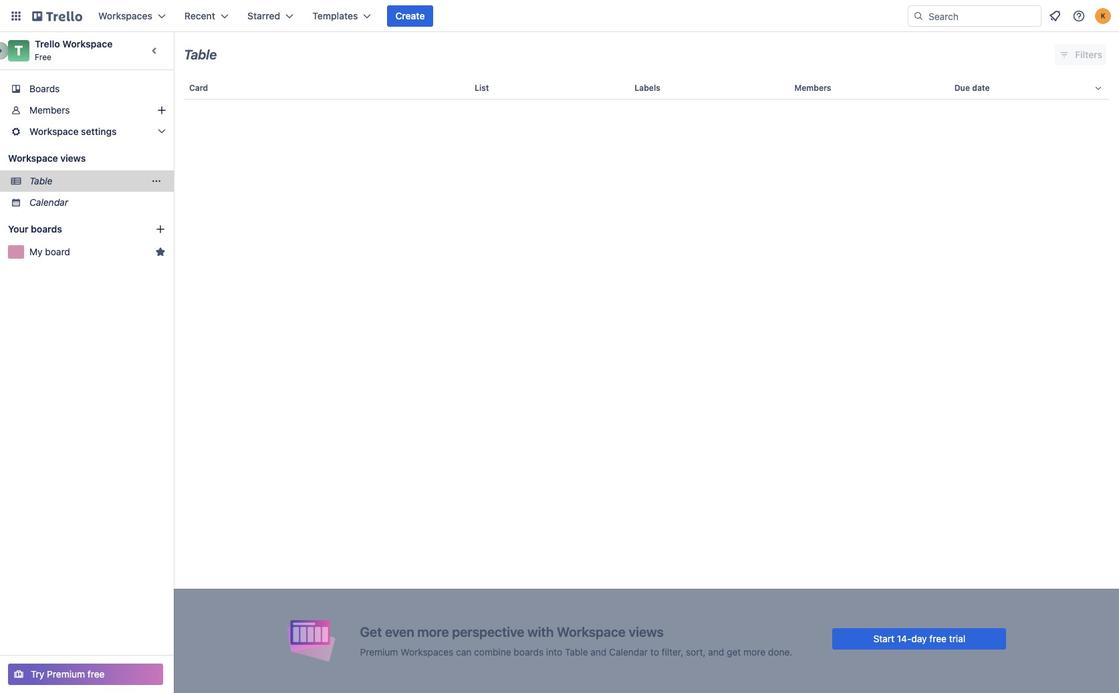Task type: vqa. For each thing, say whether or not it's contained in the screenshot.
there,
no



Task type: describe. For each thing, give the bounding box(es) containing it.
with
[[528, 624, 554, 640]]

premium inside get even more perspective with workspace views premium workspaces can combine boards into table and calendar to filter, sort, and get more done.
[[360, 646, 398, 658]]

calendar link
[[29, 196, 166, 209]]

0 vertical spatial table
[[184, 47, 217, 62]]

templates
[[313, 10, 358, 21]]

search image
[[914, 11, 924, 21]]

card
[[189, 83, 208, 93]]

start 14-day free trial link
[[833, 628, 1007, 650]]

due
[[955, 83, 971, 93]]

try
[[31, 669, 44, 680]]

open information menu image
[[1073, 9, 1086, 23]]

members link
[[0, 100, 174, 121]]

0 horizontal spatial views
[[60, 153, 86, 164]]

workspace inside trello workspace free
[[62, 38, 113, 49]]

boards
[[29, 83, 60, 94]]

workspace navigation collapse icon image
[[146, 41, 165, 60]]

create
[[396, 10, 425, 21]]

filters
[[1076, 49, 1103, 60]]

settings
[[81, 126, 117, 137]]

1 vertical spatial more
[[744, 646, 766, 658]]

1 vertical spatial table
[[29, 175, 52, 187]]

calendar inside calendar link
[[29, 197, 68, 208]]

my board
[[29, 246, 70, 258]]

0 horizontal spatial members
[[29, 104, 70, 116]]

free inside 'button'
[[88, 669, 105, 680]]

workspaces button
[[90, 5, 174, 27]]

sort,
[[686, 646, 706, 658]]

boards inside get even more perspective with workspace views premium workspaces can combine boards into table and calendar to filter, sort, and get more done.
[[514, 646, 544, 658]]

recent
[[185, 10, 215, 21]]

to
[[651, 646, 659, 658]]

try premium free
[[31, 669, 105, 680]]

list
[[475, 83, 489, 93]]

members inside button
[[795, 83, 832, 93]]

workspace actions menu image
[[151, 176, 162, 187]]

starred button
[[239, 5, 302, 27]]

labels
[[635, 83, 661, 93]]

views inside get even more perspective with workspace views premium workspaces can combine boards into table and calendar to filter, sort, and get more done.
[[629, 624, 664, 640]]

0 horizontal spatial more
[[418, 624, 449, 640]]

table inside get even more perspective with workspace views premium workspaces can combine boards into table and calendar to filter, sort, and get more done.
[[565, 646, 588, 658]]

into
[[546, 646, 563, 658]]

recent button
[[176, 5, 237, 27]]

workspace settings
[[29, 126, 117, 137]]

workspace inside popup button
[[29, 126, 79, 137]]

day
[[912, 633, 927, 644]]

workspaces inside get even more perspective with workspace views premium workspaces can combine boards into table and calendar to filter, sort, and get more done.
[[401, 646, 454, 658]]

board
[[45, 246, 70, 258]]

your boards with 1 items element
[[8, 221, 135, 237]]

card button
[[184, 72, 469, 104]]

perspective
[[452, 624, 525, 640]]

templates button
[[305, 5, 380, 27]]

combine
[[474, 646, 511, 658]]

add board image
[[155, 224, 166, 235]]

premium inside 'button'
[[47, 669, 85, 680]]

1 and from the left
[[591, 646, 607, 658]]

workspace down workspace settings
[[8, 153, 58, 164]]



Task type: locate. For each thing, give the bounding box(es) containing it.
boards up my board
[[31, 223, 62, 235]]

0 horizontal spatial boards
[[31, 223, 62, 235]]

calendar up your boards
[[29, 197, 68, 208]]

1 vertical spatial boards
[[514, 646, 544, 658]]

1 horizontal spatial calendar
[[609, 646, 648, 658]]

1 vertical spatial free
[[88, 669, 105, 680]]

1 vertical spatial members
[[29, 104, 70, 116]]

14-
[[897, 633, 912, 644]]

workspace settings button
[[0, 121, 174, 142]]

t
[[15, 43, 23, 58]]

0 vertical spatial more
[[418, 624, 449, 640]]

0 vertical spatial members
[[795, 83, 832, 93]]

even
[[385, 624, 414, 640]]

row containing card
[[184, 72, 1110, 104]]

list button
[[469, 72, 630, 104]]

trello
[[35, 38, 60, 49]]

views
[[60, 153, 86, 164], [629, 624, 664, 640]]

and
[[591, 646, 607, 658], [709, 646, 725, 658]]

date
[[973, 83, 990, 93]]

get
[[727, 646, 741, 658]]

1 horizontal spatial views
[[629, 624, 664, 640]]

and right the into at the bottom of the page
[[591, 646, 607, 658]]

0 horizontal spatial workspaces
[[98, 10, 152, 21]]

table
[[184, 47, 217, 62], [29, 175, 52, 187], [565, 646, 588, 658]]

calendar inside get even more perspective with workspace views premium workspaces can combine boards into table and calendar to filter, sort, and get more done.
[[609, 646, 648, 658]]

members button
[[790, 72, 950, 104]]

views up to
[[629, 624, 664, 640]]

1 horizontal spatial members
[[795, 83, 832, 93]]

trial
[[950, 633, 966, 644]]

0 vertical spatial premium
[[360, 646, 398, 658]]

table link
[[29, 175, 144, 188]]

table containing card
[[174, 72, 1120, 694]]

table down workspace views
[[29, 175, 52, 187]]

due date
[[955, 83, 990, 93]]

workspaces down even
[[401, 646, 454, 658]]

done.
[[768, 646, 793, 658]]

trello workspace free
[[35, 38, 113, 62]]

1 horizontal spatial and
[[709, 646, 725, 658]]

0 horizontal spatial calendar
[[29, 197, 68, 208]]

workspace
[[62, 38, 113, 49], [29, 126, 79, 137], [8, 153, 58, 164], [557, 624, 626, 640]]

primary element
[[0, 0, 1120, 32]]

2 horizontal spatial table
[[565, 646, 588, 658]]

due date button
[[950, 72, 1110, 104]]

0 vertical spatial boards
[[31, 223, 62, 235]]

more
[[418, 624, 449, 640], [744, 646, 766, 658]]

your boards
[[8, 223, 62, 235]]

premium down get
[[360, 646, 398, 658]]

your
[[8, 223, 28, 235]]

0 horizontal spatial and
[[591, 646, 607, 658]]

free right the try
[[88, 669, 105, 680]]

2 vertical spatial table
[[565, 646, 588, 658]]

can
[[456, 646, 472, 658]]

Table text field
[[184, 42, 217, 68]]

calendar left to
[[609, 646, 648, 658]]

1 horizontal spatial premium
[[360, 646, 398, 658]]

t link
[[8, 40, 29, 62]]

0 vertical spatial calendar
[[29, 197, 68, 208]]

0 vertical spatial free
[[930, 633, 947, 644]]

kendallparks02 (kendallparks02) image
[[1096, 8, 1112, 24]]

views down workspace settings
[[60, 153, 86, 164]]

workspace up the into at the bottom of the page
[[557, 624, 626, 640]]

and left get
[[709, 646, 725, 658]]

free
[[930, 633, 947, 644], [88, 669, 105, 680]]

table up card on the top of the page
[[184, 47, 217, 62]]

1 horizontal spatial table
[[184, 47, 217, 62]]

try premium free button
[[8, 664, 163, 686]]

get
[[360, 624, 382, 640]]

start 14-day free trial
[[874, 633, 966, 644]]

my board link
[[29, 245, 150, 259]]

workspaces inside popup button
[[98, 10, 152, 21]]

1 vertical spatial premium
[[47, 669, 85, 680]]

0 vertical spatial workspaces
[[98, 10, 152, 21]]

create button
[[388, 5, 433, 27]]

premium right the try
[[47, 669, 85, 680]]

switch to… image
[[9, 9, 23, 23]]

free right day
[[930, 633, 947, 644]]

filter,
[[662, 646, 684, 658]]

0 horizontal spatial table
[[29, 175, 52, 187]]

1 horizontal spatial more
[[744, 646, 766, 658]]

2 and from the left
[[709, 646, 725, 658]]

table
[[174, 72, 1120, 694]]

1 vertical spatial calendar
[[609, 646, 648, 658]]

starred icon image
[[155, 247, 166, 258]]

boards
[[31, 223, 62, 235], [514, 646, 544, 658]]

workspace right trello
[[62, 38, 113, 49]]

more right even
[[418, 624, 449, 640]]

workspaces up the workspace navigation collapse icon at top
[[98, 10, 152, 21]]

labels button
[[630, 72, 790, 104]]

calendar
[[29, 197, 68, 208], [609, 646, 648, 658]]

premium
[[360, 646, 398, 658], [47, 669, 85, 680]]

start
[[874, 633, 895, 644]]

filters button
[[1056, 44, 1107, 66]]

0 vertical spatial views
[[60, 153, 86, 164]]

workspaces
[[98, 10, 152, 21], [401, 646, 454, 658]]

boards down with
[[514, 646, 544, 658]]

boards link
[[0, 78, 174, 100]]

1 horizontal spatial workspaces
[[401, 646, 454, 658]]

1 vertical spatial views
[[629, 624, 664, 640]]

free
[[35, 52, 51, 62]]

1 vertical spatial workspaces
[[401, 646, 454, 658]]

row
[[184, 72, 1110, 104]]

0 horizontal spatial premium
[[47, 669, 85, 680]]

more right get
[[744, 646, 766, 658]]

workspace views
[[8, 153, 86, 164]]

get even more perspective with workspace views premium workspaces can combine boards into table and calendar to filter, sort, and get more done.
[[360, 624, 793, 658]]

Search field
[[924, 6, 1041, 26]]

1 horizontal spatial boards
[[514, 646, 544, 658]]

1 horizontal spatial free
[[930, 633, 947, 644]]

workspace up workspace views
[[29, 126, 79, 137]]

0 horizontal spatial free
[[88, 669, 105, 680]]

back to home image
[[32, 5, 82, 27]]

0 notifications image
[[1047, 8, 1063, 24]]

table right the into at the bottom of the page
[[565, 646, 588, 658]]

my
[[29, 246, 43, 258]]

starred
[[248, 10, 280, 21]]

members
[[795, 83, 832, 93], [29, 104, 70, 116]]

trello workspace link
[[35, 38, 113, 49]]

workspace inside get even more perspective with workspace views premium workspaces can combine boards into table and calendar to filter, sort, and get more done.
[[557, 624, 626, 640]]



